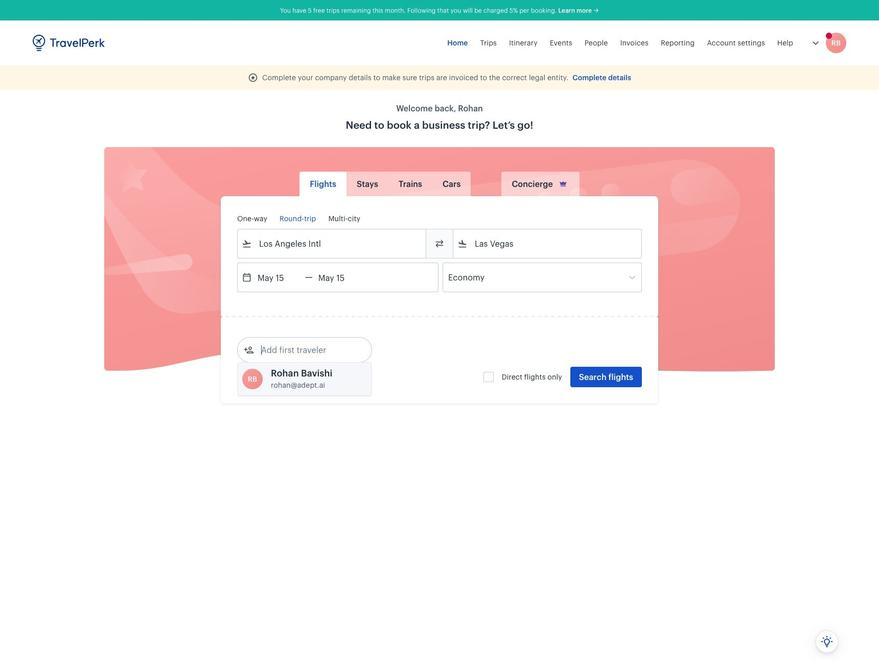 Task type: locate. For each thing, give the bounding box(es) containing it.
To search field
[[468, 236, 628, 252]]

Return text field
[[313, 263, 366, 292]]



Task type: describe. For each thing, give the bounding box(es) containing it.
Add first traveler search field
[[254, 342, 361, 358]]

From search field
[[252, 236, 413, 252]]

Depart text field
[[252, 263, 305, 292]]



